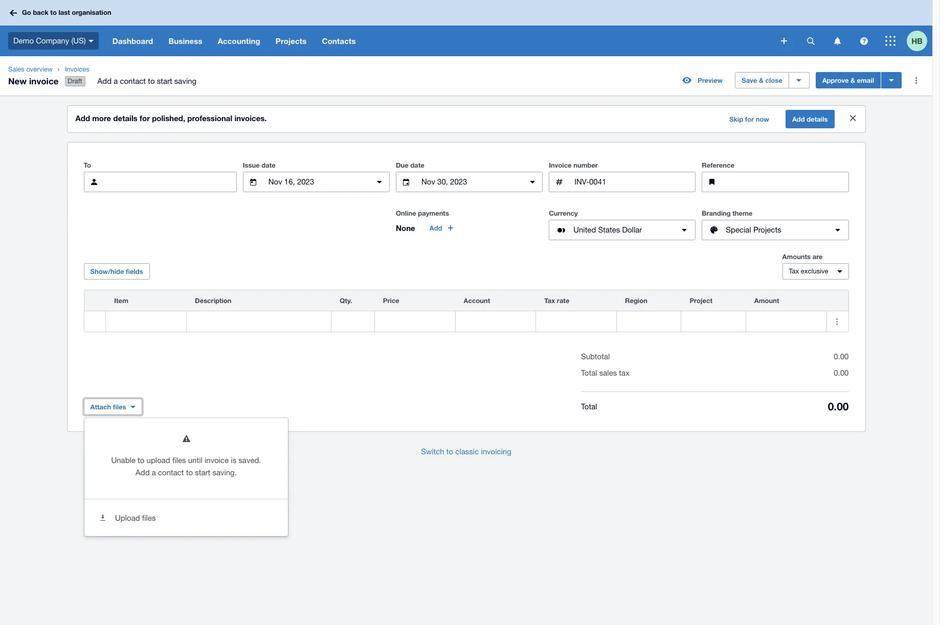 Task type: locate. For each thing, give the bounding box(es) containing it.
to down invoices link
[[148, 77, 155, 85]]

invoices.
[[234, 114, 267, 123]]

1 vertical spatial a
[[152, 469, 156, 477]]

invoice down overview at the left top of page
[[29, 75, 59, 86]]

upload files button
[[84, 506, 288, 530]]

0 vertical spatial files
[[113, 403, 126, 411]]

add right 'draft'
[[97, 77, 112, 85]]

1 horizontal spatial svg image
[[885, 36, 896, 46]]

total
[[581, 369, 597, 378], [581, 402, 597, 411]]

start down the until
[[195, 469, 210, 477]]

0 horizontal spatial details
[[113, 114, 138, 123]]

files inside popup button
[[113, 403, 126, 411]]

1 horizontal spatial projects
[[753, 226, 781, 234]]

1 horizontal spatial a
[[152, 469, 156, 477]]

2 total from the top
[[581, 402, 597, 411]]

add down payments
[[429, 224, 442, 232]]

0 horizontal spatial files
[[113, 403, 126, 411]]

files
[[113, 403, 126, 411], [172, 456, 186, 465], [142, 514, 156, 523]]

None field
[[106, 312, 186, 332]]

add right 'now'
[[792, 115, 805, 123]]

invoice number
[[549, 161, 598, 169]]

special projects
[[726, 226, 781, 234]]

show/hide fields button
[[84, 263, 150, 280]]

add down upload at the bottom left of the page
[[136, 469, 150, 477]]

classic
[[455, 448, 479, 456]]

a
[[114, 77, 118, 85], [152, 469, 156, 477]]

1 horizontal spatial more date options image
[[522, 172, 543, 192]]

add for add details
[[792, 115, 805, 123]]

contact down invoices link
[[120, 77, 146, 85]]

attach
[[90, 403, 111, 411]]

2 & from the left
[[851, 76, 855, 84]]

group
[[84, 418, 288, 537]]

contacts
[[322, 36, 356, 46]]

a down upload at the bottom left of the page
[[152, 469, 156, 477]]

add
[[97, 77, 112, 85], [75, 114, 90, 123], [792, 115, 805, 123], [429, 224, 442, 232], [136, 469, 150, 477]]

1 horizontal spatial start
[[195, 469, 210, 477]]

1 vertical spatial files
[[172, 456, 186, 465]]

0 horizontal spatial svg image
[[88, 40, 93, 42]]

1 horizontal spatial details
[[807, 115, 828, 123]]

more date options image for due date
[[522, 172, 543, 192]]

payments
[[418, 209, 449, 217]]

add button
[[423, 220, 461, 236]]

invoice
[[29, 75, 59, 86], [205, 456, 229, 465]]

approve & email button
[[816, 72, 881, 89]]

files left the until
[[172, 456, 186, 465]]

0 vertical spatial 0.00
[[834, 352, 849, 361]]

details left close icon
[[807, 115, 828, 123]]

1 vertical spatial projects
[[753, 226, 781, 234]]

united states dollar button
[[549, 220, 696, 240]]

2 more date options image from the left
[[522, 172, 543, 192]]

a inside 'unable to upload files until invoice is saved. add a contact to start saving.'
[[152, 469, 156, 477]]

hb button
[[907, 26, 932, 56]]

0 horizontal spatial tax
[[544, 297, 555, 305]]

svg image
[[10, 9, 17, 16], [807, 37, 814, 45], [834, 37, 841, 45], [860, 37, 868, 45], [781, 38, 787, 44]]

skip for now
[[729, 115, 769, 123]]

upload
[[115, 514, 140, 523]]

(us)
[[71, 36, 86, 45]]

to down the until
[[186, 469, 193, 477]]

for left the 'polished,'
[[140, 114, 150, 123]]

branding theme
[[702, 209, 752, 217]]

svg image left hb
[[885, 36, 896, 46]]

go
[[22, 8, 31, 16]]

Reference text field
[[726, 172, 848, 192]]

dollar
[[622, 226, 642, 234]]

0 vertical spatial total
[[581, 369, 597, 378]]

tax down amounts
[[789, 268, 799, 275]]

2 horizontal spatial files
[[172, 456, 186, 465]]

0 horizontal spatial a
[[114, 77, 118, 85]]

tax inside popup button
[[789, 268, 799, 275]]

date
[[262, 161, 276, 169], [410, 161, 424, 169]]

1 horizontal spatial date
[[410, 161, 424, 169]]

total for total
[[581, 402, 597, 411]]

1 horizontal spatial contact
[[158, 469, 184, 477]]

theme
[[733, 209, 752, 217]]

dashboard
[[112, 36, 153, 46]]

&
[[759, 76, 764, 84], [851, 76, 855, 84]]

1 & from the left
[[759, 76, 764, 84]]

tax exclusive
[[789, 268, 828, 275]]

skip
[[729, 115, 743, 123]]

add for add more details for polished, professional invoices.
[[75, 114, 90, 123]]

1 horizontal spatial for
[[745, 115, 754, 123]]

0 horizontal spatial projects
[[276, 36, 307, 46]]

2 vertical spatial files
[[142, 514, 156, 523]]

1 vertical spatial start
[[195, 469, 210, 477]]

more line item options image
[[827, 312, 847, 332]]

invoice number element
[[549, 172, 696, 192]]

Issue date text field
[[267, 172, 365, 192]]

0 vertical spatial tax
[[789, 268, 799, 275]]

& left email
[[851, 76, 855, 84]]

1 vertical spatial 0.00
[[834, 369, 849, 378]]

1 more date options image from the left
[[369, 172, 390, 192]]

amounts are
[[782, 253, 823, 261]]

exclusive
[[801, 268, 828, 275]]

details
[[113, 114, 138, 123], [807, 115, 828, 123]]

svg image right (us)
[[88, 40, 93, 42]]

files right upload
[[142, 514, 156, 523]]

0 horizontal spatial &
[[759, 76, 764, 84]]

amounts
[[782, 253, 811, 261]]

to inside button
[[446, 448, 453, 456]]

upload files
[[115, 514, 156, 523]]

more invoice options image
[[906, 70, 926, 91]]

total down subtotal
[[581, 369, 597, 378]]

0 vertical spatial invoice
[[29, 75, 59, 86]]

2 vertical spatial 0.00
[[828, 401, 849, 413]]

date right due
[[410, 161, 424, 169]]

to
[[50, 8, 57, 16], [148, 77, 155, 85], [446, 448, 453, 456], [138, 456, 144, 465], [186, 469, 193, 477]]

a down invoices link
[[114, 77, 118, 85]]

banner
[[0, 0, 932, 56]]

to right switch
[[446, 448, 453, 456]]

0 horizontal spatial date
[[262, 161, 276, 169]]

0 horizontal spatial invoice
[[29, 75, 59, 86]]

tax
[[789, 268, 799, 275], [544, 297, 555, 305]]

special projects button
[[702, 220, 849, 240]]

is
[[231, 456, 236, 465]]

1 vertical spatial total
[[581, 402, 597, 411]]

demo company (us)
[[13, 36, 86, 45]]

close image
[[843, 108, 863, 128]]

go back to last organisation
[[22, 8, 111, 16]]

skip for now button
[[723, 111, 775, 127]]

1 vertical spatial contact
[[158, 469, 184, 477]]

Due date text field
[[420, 172, 518, 192]]

1 vertical spatial tax
[[544, 297, 555, 305]]

date for due date
[[410, 161, 424, 169]]

1 horizontal spatial files
[[142, 514, 156, 523]]

0 horizontal spatial contact
[[120, 77, 146, 85]]

start left saving
[[157, 77, 172, 85]]

files right attach
[[113, 403, 126, 411]]

polished,
[[152, 114, 185, 123]]

email
[[857, 76, 874, 84]]

navigation
[[105, 26, 774, 56]]

contact element
[[84, 172, 237, 192]]

to left last
[[50, 8, 57, 16]]

files inside button
[[142, 514, 156, 523]]

contact
[[120, 77, 146, 85], [158, 469, 184, 477]]

svg image
[[885, 36, 896, 46], [88, 40, 93, 42]]

1 horizontal spatial invoice
[[205, 456, 229, 465]]

for left 'now'
[[745, 115, 754, 123]]

0 vertical spatial start
[[157, 77, 172, 85]]

account
[[464, 297, 490, 305]]

1 date from the left
[[262, 161, 276, 169]]

contact down upload at the bottom left of the page
[[158, 469, 184, 477]]

tax left rate
[[544, 297, 555, 305]]

add more details for polished, professional invoices. status
[[67, 106, 865, 133]]

invoice
[[549, 161, 572, 169]]

show/hide fields
[[90, 268, 143, 276]]

upload
[[147, 456, 170, 465]]

sales overview
[[8, 65, 53, 73]]

tax inside invoice line item list element
[[544, 297, 555, 305]]

invoice up saving.
[[205, 456, 229, 465]]

professional
[[187, 114, 232, 123]]

project
[[690, 297, 712, 305]]

1 horizontal spatial &
[[851, 76, 855, 84]]

online
[[396, 209, 416, 217]]

navigation containing dashboard
[[105, 26, 774, 56]]

save & close
[[742, 76, 782, 84]]

projects right special
[[753, 226, 781, 234]]

svg image inside demo company (us) popup button
[[88, 40, 93, 42]]

total down total sales tax
[[581, 402, 597, 411]]

1 vertical spatial invoice
[[205, 456, 229, 465]]

more date options image
[[369, 172, 390, 192], [522, 172, 543, 192]]

details right "more" at the left of page
[[113, 114, 138, 123]]

accounting
[[218, 36, 260, 46]]

0 vertical spatial a
[[114, 77, 118, 85]]

2 date from the left
[[410, 161, 424, 169]]

& right save
[[759, 76, 764, 84]]

add a contact to start saving
[[97, 77, 196, 85]]

start
[[157, 77, 172, 85], [195, 469, 210, 477]]

fields
[[126, 268, 143, 276]]

1 horizontal spatial tax
[[789, 268, 799, 275]]

business
[[168, 36, 202, 46]]

to
[[84, 161, 91, 169]]

issue date
[[243, 161, 276, 169]]

sales overview link
[[4, 64, 57, 75]]

attach files button
[[84, 399, 142, 415]]

0 horizontal spatial more date options image
[[369, 172, 390, 192]]

none field inside invoice line item list element
[[106, 312, 186, 332]]

1 total from the top
[[581, 369, 597, 378]]

back
[[33, 8, 48, 16]]

details inside button
[[807, 115, 828, 123]]

date right issue
[[262, 161, 276, 169]]

issue
[[243, 161, 260, 169]]

projects left contacts
[[276, 36, 307, 46]]

0 vertical spatial projects
[[276, 36, 307, 46]]

more
[[92, 114, 111, 123]]

add left "more" at the left of page
[[75, 114, 90, 123]]

invoice line item list element
[[84, 290, 849, 333]]



Task type: describe. For each thing, give the bounding box(es) containing it.
sales
[[599, 369, 617, 378]]

0.00 for subtotal
[[834, 352, 849, 361]]

last
[[59, 8, 70, 16]]

add for add
[[429, 224, 442, 232]]

due
[[396, 161, 409, 169]]

branding
[[702, 209, 731, 217]]

contact inside 'unable to upload files until invoice is saved. add a contact to start saving.'
[[158, 469, 184, 477]]

tax exclusive button
[[782, 263, 849, 280]]

banner containing hb
[[0, 0, 932, 56]]

none
[[396, 224, 415, 233]]

item
[[114, 297, 128, 305]]

new invoice
[[8, 75, 59, 86]]

preview
[[698, 76, 723, 84]]

Invoice number text field
[[573, 172, 695, 192]]

price
[[383, 297, 399, 305]]

add inside 'unable to upload files until invoice is saved. add a contact to start saving.'
[[136, 469, 150, 477]]

description
[[195, 297, 231, 305]]

new
[[8, 75, 27, 86]]

& for email
[[851, 76, 855, 84]]

overview
[[26, 65, 53, 73]]

Price field
[[375, 312, 455, 331]]

approve & email
[[822, 76, 874, 84]]

demo
[[13, 36, 34, 45]]

add details button
[[786, 110, 834, 128]]

tax for tax exclusive
[[789, 268, 799, 275]]

more date options image for issue date
[[369, 172, 390, 192]]

go back to last organisation link
[[6, 4, 117, 22]]

due date
[[396, 161, 424, 169]]

navigation inside banner
[[105, 26, 774, 56]]

special
[[726, 226, 751, 234]]

unable to upload files until invoice is saved. add a contact to start saving.
[[111, 456, 261, 477]]

0 horizontal spatial start
[[157, 77, 172, 85]]

projects button
[[268, 26, 314, 56]]

files inside 'unable to upload files until invoice is saved. add a contact to start saving.'
[[172, 456, 186, 465]]

until
[[188, 456, 202, 465]]

accounting button
[[210, 26, 268, 56]]

demo company (us) button
[[0, 26, 105, 56]]

hb
[[911, 36, 923, 45]]

projects inside popup button
[[753, 226, 781, 234]]

business button
[[161, 26, 210, 56]]

invoicing
[[481, 448, 511, 456]]

for inside button
[[745, 115, 754, 123]]

contacts button
[[314, 26, 363, 56]]

tax for tax rate
[[544, 297, 555, 305]]

subtotal
[[581, 352, 610, 361]]

invoice inside 'unable to upload files until invoice is saved. add a contact to start saving.'
[[205, 456, 229, 465]]

are
[[813, 253, 823, 261]]

approve
[[822, 76, 849, 84]]

tax rate
[[544, 297, 569, 305]]

group containing unable to upload files until invoice is saved. add a contact to start saving.
[[84, 418, 288, 537]]

rate
[[557, 297, 569, 305]]

united
[[573, 226, 596, 234]]

invoices link
[[61, 64, 205, 75]]

date for issue date
[[262, 161, 276, 169]]

To text field
[[108, 172, 236, 192]]

0 horizontal spatial for
[[140, 114, 150, 123]]

number
[[573, 161, 598, 169]]

switch to classic invoicing button
[[413, 442, 520, 462]]

add for add a contact to start saving
[[97, 77, 112, 85]]

0.00 for total sales tax
[[834, 369, 849, 378]]

total for total sales tax
[[581, 369, 597, 378]]

attach files
[[90, 403, 126, 411]]

& for close
[[759, 76, 764, 84]]

saving.
[[212, 469, 237, 477]]

saved.
[[239, 456, 261, 465]]

svg image inside the go back to last organisation link
[[10, 9, 17, 16]]

save & close button
[[735, 72, 789, 89]]

more line item options element
[[827, 291, 848, 311]]

start inside 'unable to upload files until invoice is saved. add a contact to start saving.'
[[195, 469, 210, 477]]

currency
[[549, 209, 578, 217]]

switch
[[421, 448, 444, 456]]

to left upload at the bottom left of the page
[[138, 456, 144, 465]]

unable
[[111, 456, 136, 465]]

qty.
[[340, 297, 352, 305]]

region
[[625, 297, 647, 305]]

preview button
[[676, 72, 729, 89]]

sales
[[8, 65, 24, 73]]

total sales tax
[[581, 369, 630, 378]]

files for attach files
[[113, 403, 126, 411]]

0 vertical spatial contact
[[120, 77, 146, 85]]

projects inside dropdown button
[[276, 36, 307, 46]]

dashboard link
[[105, 26, 161, 56]]

tax
[[619, 369, 630, 378]]

save
[[742, 76, 757, 84]]

united states dollar
[[573, 226, 642, 234]]

reference
[[702, 161, 734, 169]]

online payments
[[396, 209, 449, 217]]

Description text field
[[187, 312, 331, 331]]

states
[[598, 226, 620, 234]]

files for upload files
[[142, 514, 156, 523]]

draft
[[68, 77, 82, 85]]



Task type: vqa. For each thing, say whether or not it's contained in the screenshot.
"P O Box 5678 Central Mailing Centre, Oaktown, NY, 90123" LINK
no



